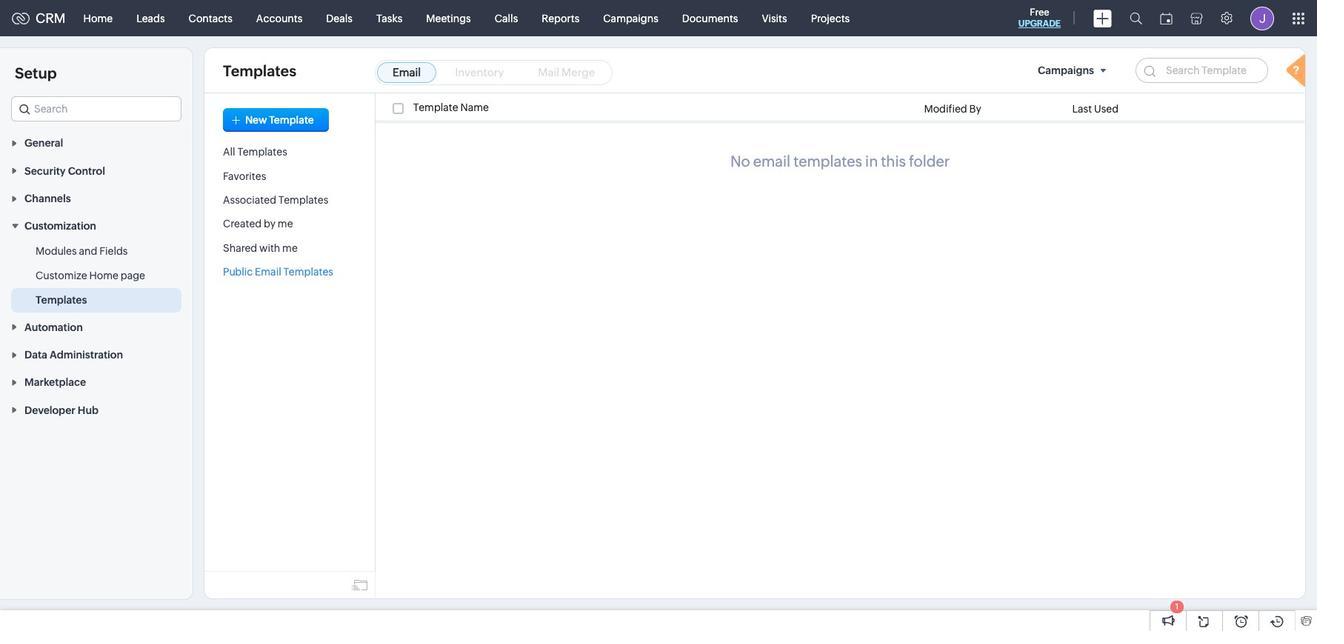 Task type: locate. For each thing, give the bounding box(es) containing it.
template right new
[[269, 114, 314, 126]]

email up template name
[[393, 66, 421, 79]]

with
[[259, 242, 280, 254]]

campaigns up last
[[1038, 64, 1094, 76]]

1 vertical spatial campaigns
[[1038, 64, 1094, 76]]

contacts link
[[177, 0, 244, 36]]

associated
[[223, 194, 276, 206]]

templates link
[[36, 293, 87, 308]]

home right the crm
[[83, 12, 113, 24]]

email down the with at the left top of the page
[[255, 266, 281, 278]]

1 horizontal spatial campaigns
[[1038, 64, 1094, 76]]

templates down customize
[[36, 294, 87, 306]]

0 horizontal spatial template
[[269, 114, 314, 126]]

template
[[413, 102, 458, 114], [269, 114, 314, 126]]

customization
[[24, 220, 96, 232]]

templates up new
[[223, 62, 296, 79]]

home inside 'link'
[[89, 270, 119, 282]]

all templates
[[223, 146, 287, 158]]

campaigns inside campaigns link
[[603, 12, 659, 24]]

1
[[1176, 602, 1179, 611]]

1 horizontal spatial template
[[413, 102, 458, 114]]

general
[[24, 137, 63, 149]]

customize
[[36, 270, 87, 282]]

home
[[83, 12, 113, 24], [89, 270, 119, 282]]

data administration button
[[0, 341, 193, 368]]

projects
[[811, 12, 850, 24]]

home link
[[72, 0, 125, 36]]

home down fields
[[89, 270, 119, 282]]

modules and fields link
[[36, 244, 128, 259]]

security
[[24, 165, 66, 177]]

modules and fields
[[36, 246, 128, 257]]

1 vertical spatial home
[[89, 270, 119, 282]]

0 horizontal spatial campaigns
[[603, 12, 659, 24]]

0 vertical spatial campaigns
[[603, 12, 659, 24]]

developer hub button
[[0, 396, 193, 424]]

0 vertical spatial email
[[393, 66, 421, 79]]

create menu element
[[1085, 0, 1121, 36]]

campaigns inside campaigns field
[[1038, 64, 1094, 76]]

campaigns
[[603, 12, 659, 24], [1038, 64, 1094, 76]]

no email templates in this folder
[[731, 153, 950, 170]]

projects link
[[799, 0, 862, 36]]

campaigns for campaigns link
[[603, 12, 659, 24]]

new template button
[[223, 108, 329, 132]]

used
[[1094, 103, 1119, 115]]

1 vertical spatial me
[[282, 242, 298, 254]]

associated templates
[[223, 194, 328, 206]]

1 horizontal spatial email
[[393, 66, 421, 79]]

1 vertical spatial template
[[269, 114, 314, 126]]

all templates link
[[223, 146, 287, 158]]

email inside "link"
[[393, 66, 421, 79]]

0 horizontal spatial email
[[255, 266, 281, 278]]

reports
[[542, 12, 580, 24]]

campaigns for campaigns field
[[1038, 64, 1094, 76]]

campaigns right reports
[[603, 12, 659, 24]]

modified by
[[924, 103, 982, 115]]

Search Template text field
[[1136, 58, 1269, 83]]

me right the with at the left top of the page
[[282, 242, 298, 254]]

templates inside customization 'region'
[[36, 294, 87, 306]]

0 vertical spatial me
[[278, 218, 293, 230]]

data
[[24, 349, 47, 361]]

free
[[1030, 7, 1050, 18]]

customization button
[[0, 212, 193, 240]]

templates down shared with me
[[283, 266, 333, 278]]

template name
[[413, 102, 489, 114]]

data administration
[[24, 349, 123, 361]]

0 vertical spatial template
[[413, 102, 458, 114]]

meetings
[[426, 12, 471, 24]]

search element
[[1121, 0, 1151, 36]]

leads link
[[125, 0, 177, 36]]

automation
[[24, 321, 83, 333]]

search image
[[1130, 12, 1143, 24]]

templates
[[794, 153, 863, 170]]

new template
[[245, 114, 314, 126]]

security control
[[24, 165, 105, 177]]

public email templates link
[[223, 266, 333, 278]]

email
[[393, 66, 421, 79], [255, 266, 281, 278]]

favorites link
[[223, 170, 266, 182]]

general button
[[0, 129, 193, 157]]

name
[[460, 102, 489, 114]]

template left name
[[413, 102, 458, 114]]

logo image
[[12, 12, 30, 24]]

templates
[[223, 62, 296, 79], [237, 146, 287, 158], [279, 194, 328, 206], [283, 266, 333, 278], [36, 294, 87, 306]]

favorites
[[223, 170, 266, 182]]

me
[[278, 218, 293, 230], [282, 242, 298, 254]]

profile image
[[1251, 6, 1274, 30]]

last
[[1073, 103, 1092, 115]]

profile element
[[1242, 0, 1283, 36]]

me right by
[[278, 218, 293, 230]]

customize home page link
[[36, 269, 145, 283]]

accounts link
[[244, 0, 314, 36]]

page
[[121, 270, 145, 282]]

by
[[264, 218, 276, 230]]

None field
[[11, 96, 182, 122]]



Task type: describe. For each thing, give the bounding box(es) containing it.
calendar image
[[1160, 12, 1173, 24]]

channels button
[[0, 184, 193, 212]]

hub
[[78, 404, 99, 416]]

crm link
[[12, 10, 66, 26]]

shared
[[223, 242, 257, 254]]

and
[[79, 246, 97, 257]]

control
[[68, 165, 105, 177]]

all
[[223, 146, 235, 158]]

templates up created by me
[[279, 194, 328, 206]]

documents
[[682, 12, 738, 24]]

deals
[[326, 12, 353, 24]]

email link
[[377, 62, 437, 83]]

channels
[[24, 193, 71, 205]]

deals link
[[314, 0, 365, 36]]

reports link
[[530, 0, 592, 36]]

shared with me
[[223, 242, 298, 254]]

campaigns link
[[592, 0, 670, 36]]

meetings link
[[414, 0, 483, 36]]

Search text field
[[12, 97, 181, 121]]

no
[[731, 153, 750, 170]]

administration
[[50, 349, 123, 361]]

me for created by me
[[278, 218, 293, 230]]

upgrade
[[1019, 19, 1061, 29]]

new
[[245, 114, 267, 126]]

modified
[[924, 103, 968, 115]]

visits link
[[750, 0, 799, 36]]

shared with me link
[[223, 242, 298, 254]]

visits
[[762, 12, 787, 24]]

leads
[[136, 12, 165, 24]]

created
[[223, 218, 262, 230]]

calls link
[[483, 0, 530, 36]]

created by me
[[223, 218, 293, 230]]

automation button
[[0, 313, 193, 341]]

me for shared with me
[[282, 242, 298, 254]]

customize home page
[[36, 270, 145, 282]]

1 vertical spatial email
[[255, 266, 281, 278]]

by
[[970, 103, 982, 115]]

last used
[[1073, 103, 1119, 115]]

associated templates link
[[223, 194, 328, 206]]

accounts
[[256, 12, 303, 24]]

tasks
[[376, 12, 403, 24]]

public email templates
[[223, 266, 333, 278]]

tasks link
[[365, 0, 414, 36]]

template inside button
[[269, 114, 314, 126]]

setup
[[15, 64, 57, 82]]

developer
[[24, 404, 75, 416]]

calls
[[495, 12, 518, 24]]

fields
[[99, 246, 128, 257]]

public
[[223, 266, 253, 278]]

templates up favorites in the left of the page
[[237, 146, 287, 158]]

this
[[881, 153, 906, 170]]

marketplace
[[24, 377, 86, 389]]

security control button
[[0, 157, 193, 184]]

customization region
[[0, 240, 193, 313]]

0 vertical spatial home
[[83, 12, 113, 24]]

Campaigns field
[[1032, 58, 1117, 83]]

created by me link
[[223, 218, 293, 230]]

create menu image
[[1094, 9, 1112, 27]]

free upgrade
[[1019, 7, 1061, 29]]

developer hub
[[24, 404, 99, 416]]

marketplace button
[[0, 368, 193, 396]]

modules
[[36, 246, 77, 257]]

in
[[866, 153, 878, 170]]

folder
[[909, 153, 950, 170]]

email
[[753, 153, 791, 170]]

documents link
[[670, 0, 750, 36]]

contacts
[[189, 12, 233, 24]]

crm
[[36, 10, 66, 26]]



Task type: vqa. For each thing, say whether or not it's contained in the screenshot.
the by
yes



